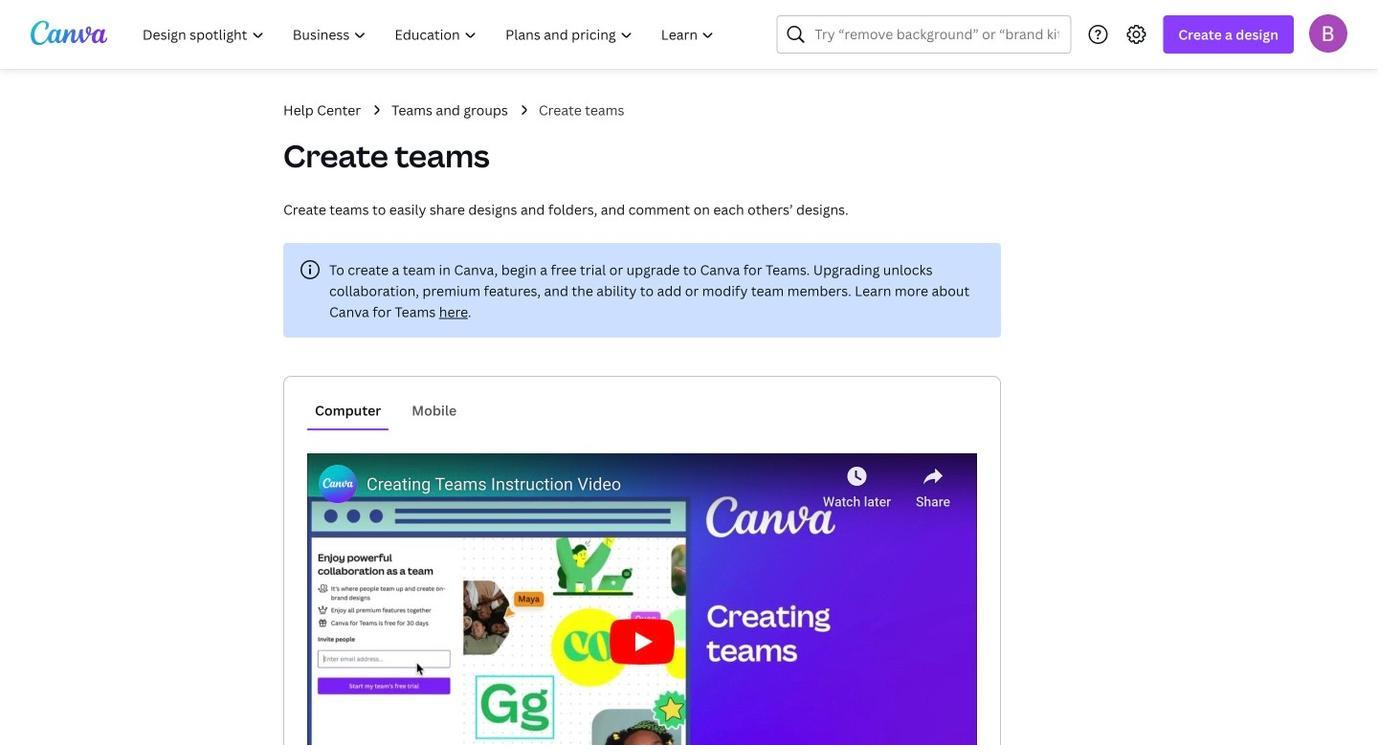Task type: locate. For each thing, give the bounding box(es) containing it.
top level navigation element
[[130, 15, 731, 54]]

bob builder image
[[1309, 14, 1348, 52]]



Task type: vqa. For each thing, say whether or not it's contained in the screenshot.
the "Top level navigation" element
yes



Task type: describe. For each thing, give the bounding box(es) containing it.
Try "remove background" or "brand kit" search field
[[815, 16, 1059, 53]]



